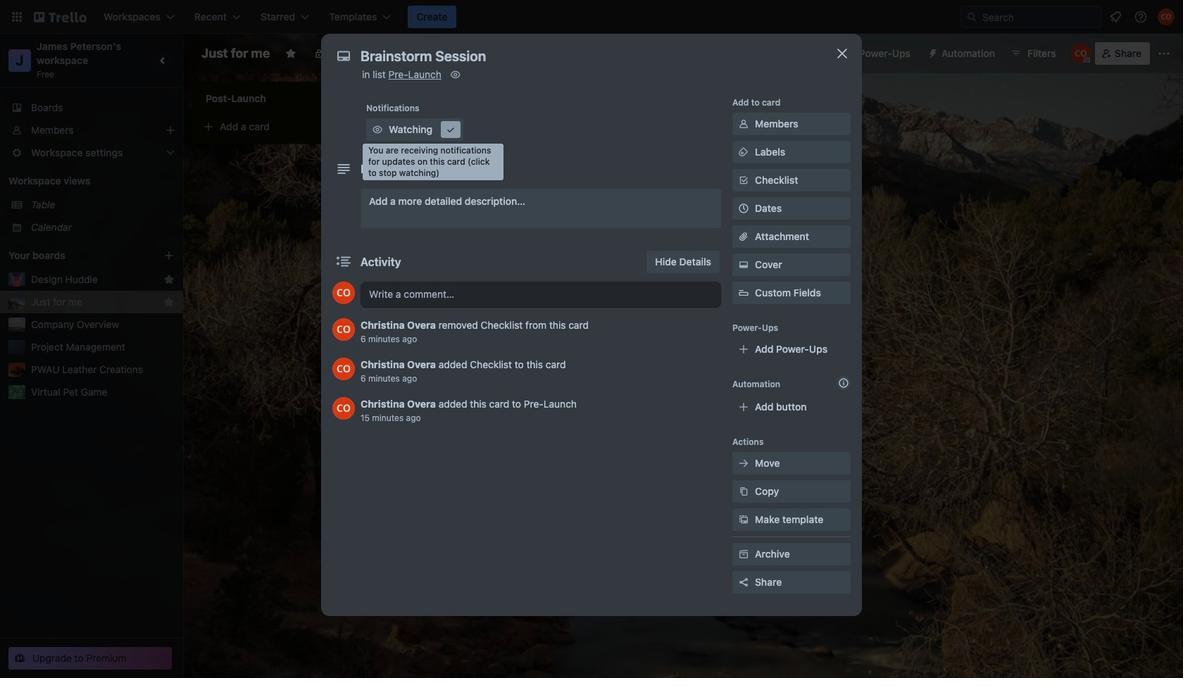 Task type: describe. For each thing, give the bounding box(es) containing it.
create from template… image
[[361, 121, 372, 132]]

add board image
[[163, 250, 175, 261]]

Search field
[[978, 7, 1101, 27]]

0 notifications image
[[1107, 8, 1124, 25]]

primary element
[[0, 0, 1183, 34]]

0 horizontal spatial christina overa (christinaovera) image
[[332, 358, 355, 380]]



Task type: vqa. For each thing, say whether or not it's contained in the screenshot.
the ends
no



Task type: locate. For each thing, give the bounding box(es) containing it.
1 starred icon image from the top
[[163, 274, 175, 285]]

Board name text field
[[194, 42, 277, 65]]

Write a comment text field
[[361, 282, 721, 307]]

0 vertical spatial starred icon image
[[163, 274, 175, 285]]

show menu image
[[1157, 46, 1171, 61]]

close dialog image
[[834, 45, 851, 62]]

star or unstar board image
[[285, 48, 297, 59]]

christina overa (christinaovera) image
[[1158, 8, 1175, 25], [332, 282, 355, 304], [332, 318, 355, 341], [332, 397, 355, 420]]

open information menu image
[[1134, 10, 1148, 24]]

1 vertical spatial christina overa (christinaovera) image
[[332, 358, 355, 380]]

customize views image
[[441, 46, 455, 61]]

sm image
[[449, 68, 463, 82], [371, 123, 385, 137], [444, 123, 458, 137], [737, 258, 751, 272], [737, 456, 751, 471], [737, 485, 751, 499], [737, 547, 751, 561]]

starred icon image
[[163, 274, 175, 285], [163, 297, 175, 308]]

search image
[[966, 11, 978, 23]]

1 vertical spatial starred icon image
[[163, 297, 175, 308]]

2 starred icon image from the top
[[163, 297, 175, 308]]

0 vertical spatial christina overa (christinaovera) image
[[1071, 44, 1091, 63]]

christina overa (christinaovera) image
[[1071, 44, 1091, 63], [332, 358, 355, 380]]

None text field
[[354, 44, 819, 69]]

sm image
[[922, 42, 942, 62], [737, 117, 751, 131], [737, 145, 751, 159], [737, 513, 751, 527]]

1 horizontal spatial christina overa (christinaovera) image
[[1071, 44, 1091, 63]]

your boards with 6 items element
[[8, 247, 142, 264]]



